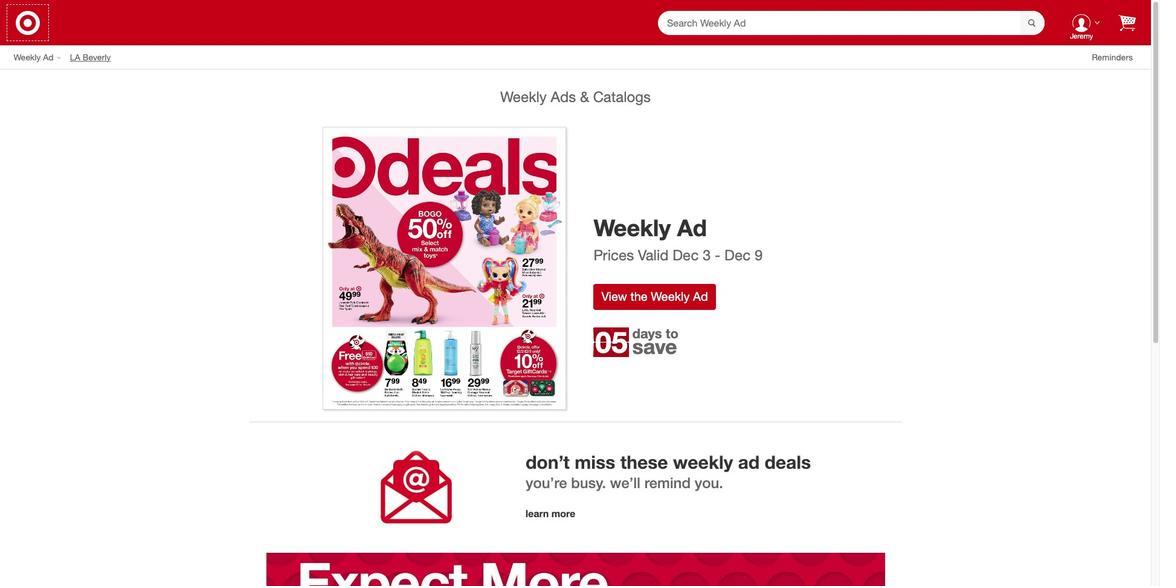 Task type: describe. For each thing, give the bounding box(es) containing it.
reminders
[[1092, 52, 1133, 62]]

weekly for weekly ads & catalogs
[[500, 88, 547, 106]]

05 days to
[[595, 325, 679, 360]]

weekly ads & catalogs
[[500, 88, 651, 106]]

weekly ad prices valid dec 3 - dec 9
[[594, 214, 763, 264]]

view
[[602, 289, 627, 304]]

weekly ad link
[[14, 51, 70, 63]]

jeremy
[[1070, 32, 1093, 41]]

the
[[631, 289, 648, 304]]

weekly for weekly ad
[[14, 52, 41, 62]]

reminders link
[[1092, 51, 1142, 63]]

prices
[[594, 246, 634, 264]]

expect more than ever before. low prices today and every day on thousands of items. image
[[266, 553, 885, 586]]

save
[[632, 334, 677, 359]]

view your cart on target.com image
[[1119, 14, 1136, 31]]

catalogs
[[593, 88, 651, 106]]

3
[[703, 246, 711, 264]]

don't miss these weekly ad deals. you're busy. we'll remind you. sign up now. image
[[261, 422, 890, 553]]

la beverly link
[[70, 51, 120, 63]]

la
[[70, 52, 80, 62]]

weekly ad
[[14, 52, 54, 62]]

to
[[666, 325, 679, 342]]

-
[[715, 246, 721, 264]]

ad for weekly ad
[[43, 52, 54, 62]]



Task type: locate. For each thing, give the bounding box(es) containing it.
ads
[[551, 88, 576, 106]]

weekly for weekly ad prices valid dec 3 - dec 9
[[594, 214, 671, 242]]

1 dec from the left
[[673, 246, 699, 264]]

dec left 3
[[673, 246, 699, 264]]

ad inside weekly ad link
[[43, 52, 54, 62]]

view the weekly ad button
[[594, 284, 716, 310]]

weekly left ads
[[500, 88, 547, 106]]

Search Weekly Ad search field
[[658, 11, 1045, 36]]

beverly
[[83, 52, 111, 62]]

weekly
[[14, 52, 41, 62], [500, 88, 547, 106], [594, 214, 671, 242], [651, 289, 690, 304]]

ad down 3
[[693, 289, 708, 304]]

2 vertical spatial ad
[[693, 289, 708, 304]]

1 vertical spatial ad
[[677, 214, 707, 242]]

&
[[580, 88, 589, 106]]

valid
[[638, 246, 669, 264]]

1 horizontal spatial dec
[[725, 246, 751, 264]]

9
[[755, 246, 763, 264]]

weekly down go to target.com "image"
[[14, 52, 41, 62]]

weekly up prices
[[594, 214, 671, 242]]

go to target.com image
[[16, 11, 40, 35]]

ad
[[43, 52, 54, 62], [677, 214, 707, 242], [693, 289, 708, 304]]

jeremy link
[[1063, 3, 1100, 42]]

ad inside weekly ad prices valid dec 3 - dec 9
[[677, 214, 707, 242]]

ad up 3
[[677, 214, 707, 242]]

dec right -
[[725, 246, 751, 264]]

2 dec from the left
[[725, 246, 751, 264]]

dec
[[673, 246, 699, 264], [725, 246, 751, 264]]

ad inside view the weekly ad button
[[693, 289, 708, 304]]

weekly inside button
[[651, 289, 690, 304]]

0 vertical spatial ad
[[43, 52, 54, 62]]

weekly inside weekly ad prices valid dec 3 - dec 9
[[594, 214, 671, 242]]

days
[[632, 325, 662, 342]]

weekly right the the
[[651, 289, 690, 304]]

view the weekly ad image
[[323, 127, 567, 410]]

0 horizontal spatial dec
[[673, 246, 699, 264]]

ad for weekly ad prices valid dec 3 - dec 9
[[677, 214, 707, 242]]

la beverly
[[70, 52, 111, 62]]

form
[[658, 11, 1045, 36]]

05
[[595, 325, 628, 360]]

view the weekly ad
[[602, 289, 708, 304]]

ad left la
[[43, 52, 54, 62]]



Task type: vqa. For each thing, say whether or not it's contained in the screenshot.
current
no



